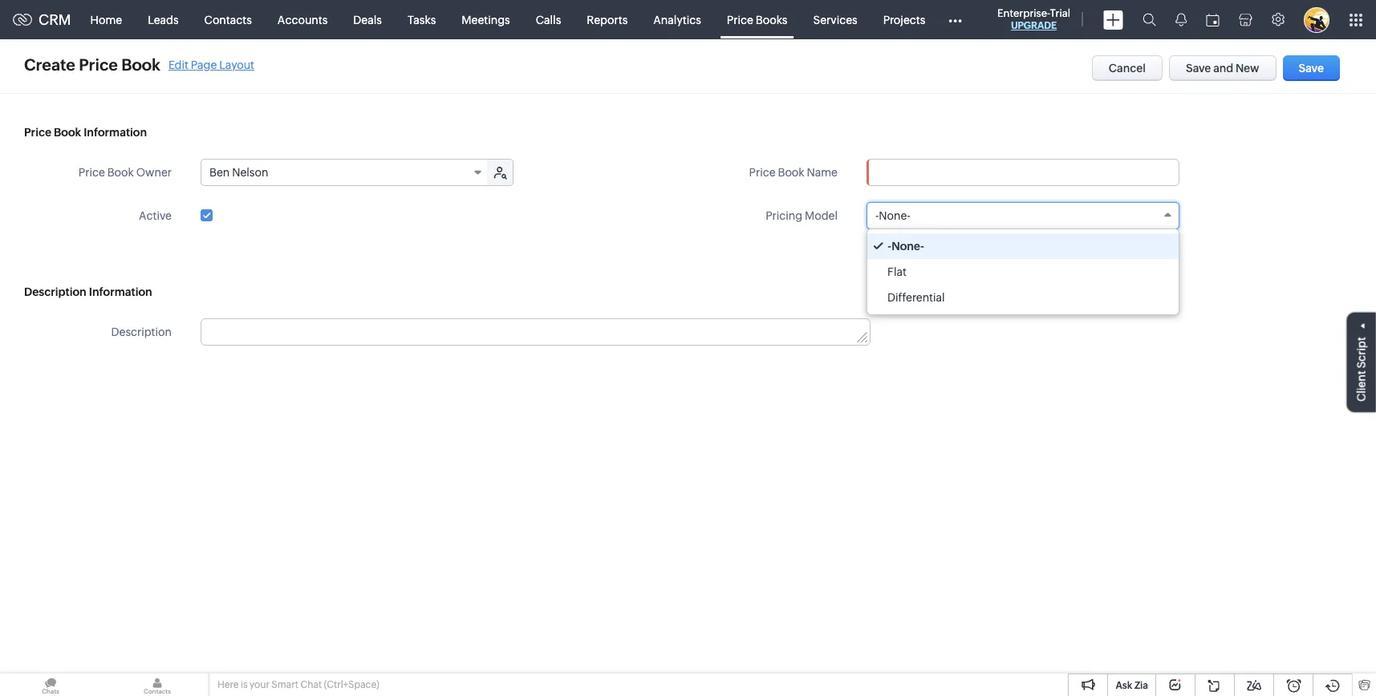 Task type: vqa. For each thing, say whether or not it's contained in the screenshot.
'Live'
no



Task type: describe. For each thing, give the bounding box(es) containing it.
description information
[[24, 286, 152, 299]]

book for price book information
[[54, 126, 81, 139]]

and
[[1214, 62, 1234, 75]]

- inside field
[[876, 209, 879, 222]]

save for save and new
[[1186, 62, 1212, 75]]

home
[[90, 13, 122, 26]]

list box containing -none-
[[868, 230, 1179, 315]]

script
[[1356, 337, 1369, 369]]

analytics
[[654, 13, 701, 26]]

model
[[805, 209, 838, 222]]

flat
[[888, 266, 907, 279]]

differential
[[888, 291, 945, 304]]

book for price book owner
[[107, 166, 134, 179]]

ben nelson
[[209, 166, 268, 179]]

pricing model
[[766, 209, 838, 222]]

meetings link
[[449, 0, 523, 39]]

price down home link
[[79, 55, 118, 74]]

is
[[241, 680, 248, 691]]

calls
[[536, 13, 561, 26]]

-none- inside '-none-' field
[[876, 209, 911, 222]]

0 vertical spatial information
[[84, 126, 147, 139]]

flat option
[[868, 259, 1179, 285]]

create price book edit page layout
[[24, 55, 254, 74]]

zia
[[1135, 681, 1149, 692]]

enterprise-trial upgrade
[[998, 7, 1071, 31]]

analytics link
[[641, 0, 714, 39]]

price for price book information
[[24, 126, 51, 139]]

crm
[[39, 11, 71, 28]]

contacts
[[204, 13, 252, 26]]

deals link
[[341, 0, 395, 39]]

- inside option
[[888, 240, 892, 253]]

price book owner
[[78, 166, 172, 179]]

services link
[[801, 0, 871, 39]]

search image
[[1143, 13, 1157, 26]]

description for description
[[111, 326, 172, 339]]

(ctrl+space)
[[324, 680, 379, 691]]

differential option
[[868, 285, 1179, 311]]

price for price book name
[[749, 166, 776, 179]]

owner
[[136, 166, 172, 179]]

price books link
[[714, 0, 801, 39]]

trial
[[1050, 7, 1071, 19]]

your
[[250, 680, 270, 691]]

price book information
[[24, 126, 147, 139]]

edit page layout link
[[168, 58, 254, 71]]

none- inside option
[[892, 240, 925, 253]]

description for description information
[[24, 286, 86, 299]]

-none- option
[[868, 234, 1179, 259]]

home link
[[78, 0, 135, 39]]

ask zia
[[1116, 681, 1149, 692]]

name
[[807, 166, 838, 179]]

Other Modules field
[[939, 7, 973, 33]]



Task type: locate. For each thing, give the bounding box(es) containing it.
price down price book information
[[78, 166, 105, 179]]

save
[[1186, 62, 1212, 75], [1299, 62, 1324, 75]]

price up pricing
[[749, 166, 776, 179]]

0 vertical spatial description
[[24, 286, 86, 299]]

enterprise-
[[998, 7, 1050, 19]]

save and new button
[[1169, 55, 1277, 81]]

-none-
[[876, 209, 911, 222], [888, 240, 925, 253]]

layout
[[219, 58, 254, 71]]

1 vertical spatial -none-
[[888, 240, 925, 253]]

price for price book owner
[[78, 166, 105, 179]]

book
[[121, 55, 160, 74], [54, 126, 81, 139], [107, 166, 134, 179], [778, 166, 805, 179]]

services
[[813, 13, 858, 26]]

signals element
[[1166, 0, 1197, 39]]

upgrade
[[1011, 20, 1057, 31]]

books
[[756, 13, 788, 26]]

smart
[[272, 680, 299, 691]]

calls link
[[523, 0, 574, 39]]

description
[[24, 286, 86, 299], [111, 326, 172, 339]]

0 vertical spatial -
[[876, 209, 879, 222]]

leads link
[[135, 0, 192, 39]]

contacts image
[[107, 674, 208, 697]]

price
[[727, 13, 754, 26], [79, 55, 118, 74], [24, 126, 51, 139], [78, 166, 105, 179], [749, 166, 776, 179]]

save down profile image
[[1299, 62, 1324, 75]]

1 vertical spatial none-
[[892, 240, 925, 253]]

none-
[[879, 209, 911, 222], [892, 240, 925, 253]]

0 vertical spatial none-
[[879, 209, 911, 222]]

0 horizontal spatial description
[[24, 286, 86, 299]]

0 horizontal spatial save
[[1186, 62, 1212, 75]]

1 save from the left
[[1186, 62, 1212, 75]]

leads
[[148, 13, 179, 26]]

1 vertical spatial -
[[888, 240, 892, 253]]

here
[[218, 680, 239, 691]]

reports link
[[574, 0, 641, 39]]

-
[[876, 209, 879, 222], [888, 240, 892, 253]]

none- inside field
[[879, 209, 911, 222]]

book left edit on the left
[[121, 55, 160, 74]]

price down create
[[24, 126, 51, 139]]

edit
[[168, 58, 189, 71]]

profile image
[[1304, 7, 1330, 33]]

Ben Nelson field
[[201, 160, 489, 185]]

1 horizontal spatial save
[[1299, 62, 1324, 75]]

create menu element
[[1094, 0, 1133, 39]]

pricing
[[766, 209, 803, 222]]

book left name
[[778, 166, 805, 179]]

list box
[[868, 230, 1179, 315]]

save left the and on the top
[[1186, 62, 1212, 75]]

projects link
[[871, 0, 939, 39]]

accounts link
[[265, 0, 341, 39]]

price left books
[[727, 13, 754, 26]]

client
[[1356, 371, 1369, 402]]

0 vertical spatial -none-
[[876, 209, 911, 222]]

save and new
[[1186, 62, 1260, 75]]

create
[[24, 55, 75, 74]]

projects
[[883, 13, 926, 26]]

tasks link
[[395, 0, 449, 39]]

book for price book name
[[778, 166, 805, 179]]

ben
[[209, 166, 230, 179]]

cancel button
[[1092, 55, 1163, 81]]

nelson
[[232, 166, 268, 179]]

chat
[[301, 680, 322, 691]]

new
[[1236, 62, 1260, 75]]

-None- field
[[867, 202, 1180, 230]]

signals image
[[1176, 13, 1187, 26]]

profile element
[[1295, 0, 1340, 39]]

meetings
[[462, 13, 510, 26]]

1 horizontal spatial -
[[888, 240, 892, 253]]

-none- inside -none- option
[[888, 240, 925, 253]]

deals
[[353, 13, 382, 26]]

price for price books
[[727, 13, 754, 26]]

1 horizontal spatial description
[[111, 326, 172, 339]]

contacts link
[[192, 0, 265, 39]]

- up flat
[[888, 240, 892, 253]]

client script
[[1356, 337, 1369, 402]]

0 horizontal spatial -
[[876, 209, 879, 222]]

cancel
[[1109, 62, 1146, 75]]

page
[[191, 58, 217, 71]]

accounts
[[278, 13, 328, 26]]

book down create
[[54, 126, 81, 139]]

information
[[84, 126, 147, 139], [89, 286, 152, 299]]

2 save from the left
[[1299, 62, 1324, 75]]

book left owner
[[107, 166, 134, 179]]

price book name
[[749, 166, 838, 179]]

tasks
[[408, 13, 436, 26]]

crm link
[[13, 11, 71, 28]]

reports
[[587, 13, 628, 26]]

save button
[[1283, 55, 1340, 81]]

price books
[[727, 13, 788, 26]]

create menu image
[[1104, 10, 1124, 29]]

active
[[139, 209, 172, 222]]

calendar image
[[1206, 13, 1220, 26]]

ask
[[1116, 681, 1133, 692]]

save for save
[[1299, 62, 1324, 75]]

search element
[[1133, 0, 1166, 39]]

- right model at the top right of the page
[[876, 209, 879, 222]]

None text field
[[867, 159, 1180, 186], [201, 319, 870, 345], [867, 159, 1180, 186], [201, 319, 870, 345]]

1 vertical spatial information
[[89, 286, 152, 299]]

chats image
[[0, 674, 101, 697]]

here is your smart chat (ctrl+space)
[[218, 680, 379, 691]]

1 vertical spatial description
[[111, 326, 172, 339]]



